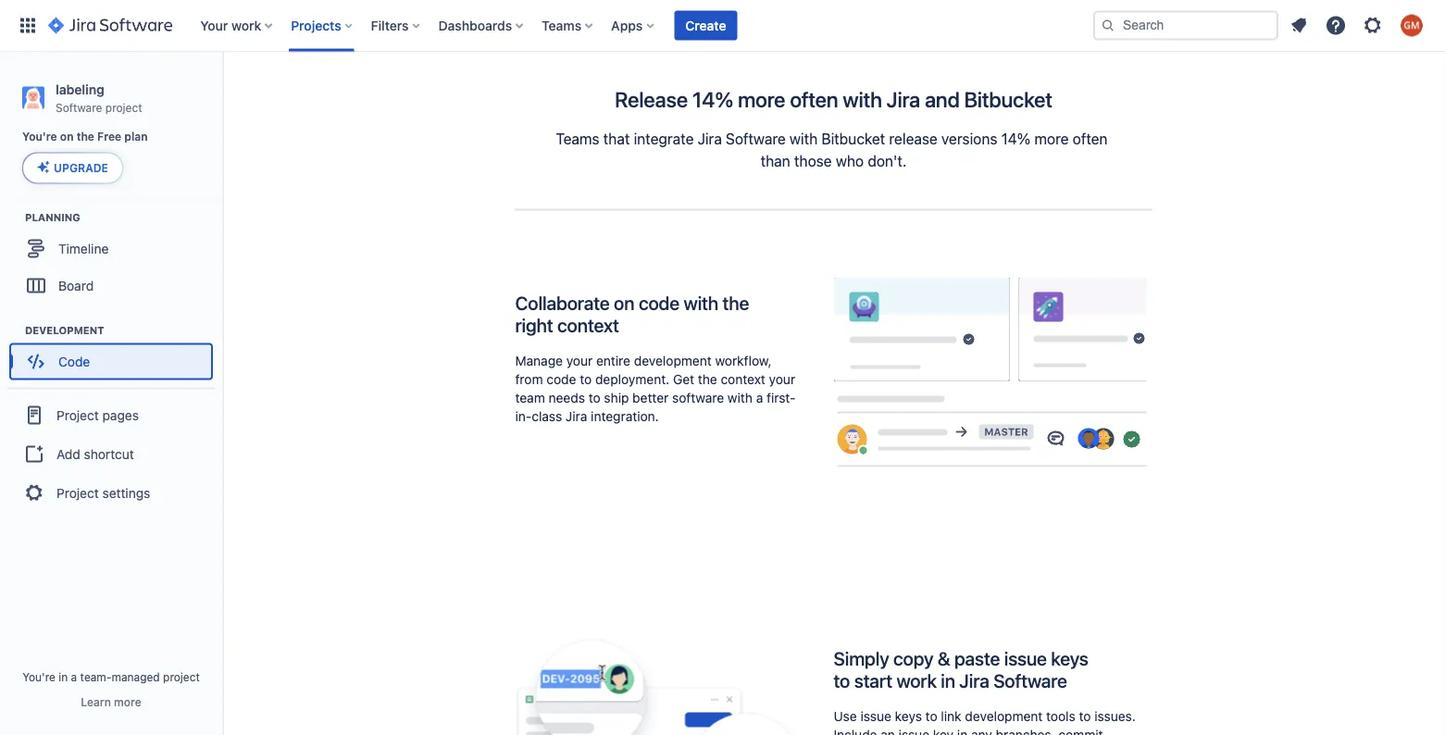 Task type: vqa. For each thing, say whether or not it's contained in the screenshot.
&
yes



Task type: describe. For each thing, give the bounding box(es) containing it.
planning image
[[3, 206, 25, 228]]

software inside 'simply copy & paste issue keys to start work in jira software'
[[994, 670, 1068, 692]]

link
[[941, 709, 962, 724]]

tools
[[1047, 709, 1076, 724]]

appswitcher icon image
[[17, 14, 39, 37]]

create
[[686, 18, 727, 33]]

your work
[[200, 18, 261, 33]]

development
[[25, 324, 104, 336]]

projects
[[291, 18, 341, 33]]

development inside use issue keys to link development tools to issues. include an issue key in any branches, commi
[[966, 709, 1043, 724]]

you're for you're on the free plan
[[22, 130, 57, 143]]

create button
[[675, 11, 738, 40]]

0 horizontal spatial your
[[567, 353, 593, 368]]

issue inside 'simply copy & paste issue keys to start work in jira software'
[[1005, 648, 1047, 670]]

keys inside 'simply copy & paste issue keys to start work in jira software'
[[1052, 648, 1089, 670]]

0 horizontal spatial a
[[71, 671, 77, 684]]

learn more button
[[81, 695, 141, 710]]

you're for you're in a team-managed project
[[22, 671, 55, 684]]

team
[[515, 390, 545, 405]]

14% inside teams that integrate jira software with bitbucket release versions 14% more often than those who don't.
[[1002, 130, 1031, 147]]

start
[[855, 670, 893, 692]]

paste
[[955, 648, 1001, 670]]

versions
[[942, 130, 998, 147]]

deployment.
[[596, 371, 670, 387]]

collaborate
[[515, 292, 610, 314]]

simply copy & paste issue keys to start work in jira software
[[834, 648, 1089, 692]]

project pages
[[57, 407, 139, 423]]

0 vertical spatial bitbucket
[[965, 87, 1053, 112]]

ship
[[604, 390, 629, 405]]

and
[[925, 87, 960, 112]]

issues.
[[1095, 709, 1136, 724]]

add shortcut button
[[7, 436, 215, 473]]

1 vertical spatial your
[[769, 371, 796, 387]]

the inside manage your entire development workflow, from code to deployment. get the context your team needs to ship  better software with a first- in-class jira integration.
[[698, 371, 718, 387]]

learn
[[81, 696, 111, 709]]

&
[[938, 648, 951, 670]]

project pages link
[[7, 395, 215, 436]]

sidebar navigation image
[[202, 74, 243, 111]]

group containing project pages
[[7, 387, 215, 519]]

development group
[[9, 323, 221, 386]]

copy
[[894, 648, 934, 670]]

bitbucket inside teams that integrate jira software with bitbucket release versions 14% more often than those who don't.
[[822, 130, 886, 147]]

project for project settings
[[57, 485, 99, 501]]

filters button
[[366, 11, 428, 40]]

teams that integrate jira software with bitbucket release versions 14% more often than those who don't.
[[556, 130, 1112, 169]]

1 vertical spatial issue
[[861, 709, 892, 724]]

plan
[[124, 130, 148, 143]]

with inside 'collaborate on code with the right context'
[[684, 292, 719, 314]]

the inside 'collaborate on code with the right context'
[[723, 292, 750, 314]]

key
[[934, 727, 954, 735]]

1 horizontal spatial project
[[163, 671, 200, 684]]

simply
[[834, 648, 890, 670]]

code link
[[9, 343, 213, 380]]

settings image
[[1363, 14, 1385, 37]]

0 horizontal spatial often
[[790, 87, 839, 112]]

with inside teams that integrate jira software with bitbucket release versions 14% more often than those who don't.
[[790, 130, 818, 147]]

timeline link
[[9, 230, 213, 267]]

a inside manage your entire development workflow, from code to deployment. get the context your team needs to ship  better software with a first- in-class jira integration.
[[756, 390, 764, 405]]

release 14% more often with jira and bitbucket
[[615, 87, 1053, 112]]

on for collaborate
[[614, 292, 635, 314]]

development inside manage your entire development workflow, from code to deployment. get the context your team needs to ship  better software with a first- in-class jira integration.
[[634, 353, 712, 368]]

your work button
[[195, 11, 280, 40]]

0 vertical spatial more
[[738, 87, 786, 112]]

get
[[673, 371, 695, 387]]

filters
[[371, 18, 409, 33]]

upgrade
[[54, 161, 108, 174]]

you're on the free plan
[[22, 130, 148, 143]]

class
[[532, 408, 562, 424]]

board
[[58, 278, 94, 293]]

in inside use issue keys to link development tools to issues. include an issue key in any branches, commi
[[958, 727, 968, 735]]

work inside dropdown button
[[232, 18, 261, 33]]

0 vertical spatial 14%
[[693, 87, 734, 112]]

apps
[[611, 18, 643, 33]]

collaborate on code with the right context
[[515, 292, 750, 336]]

on for you're
[[60, 130, 74, 143]]

0 horizontal spatial the
[[77, 130, 94, 143]]

right
[[515, 314, 553, 336]]

labeling
[[56, 82, 104, 97]]

integrate
[[634, 130, 694, 147]]

code inside 'collaborate on code with the right context'
[[639, 292, 680, 314]]

manage your entire development workflow, from code to deployment. get the context your team needs to ship  better software with a first- in-class jira integration.
[[515, 353, 796, 424]]

integration.
[[591, 408, 659, 424]]

add
[[57, 446, 80, 462]]

to up needs
[[580, 371, 592, 387]]

1 horizontal spatial issue
[[899, 727, 930, 735]]

with up teams that integrate jira software with bitbucket release versions 14% more often than those who don't.
[[843, 87, 883, 112]]

apps button
[[606, 11, 662, 40]]

notifications image
[[1288, 14, 1311, 37]]

board link
[[9, 267, 213, 304]]

entire
[[597, 353, 631, 368]]

projects button
[[286, 11, 360, 40]]



Task type: locate. For each thing, give the bounding box(es) containing it.
1 horizontal spatial often
[[1073, 130, 1108, 147]]

2 project from the top
[[57, 485, 99, 501]]

settings
[[102, 485, 150, 501]]

search image
[[1101, 18, 1116, 33]]

1 vertical spatial keys
[[895, 709, 922, 724]]

banner
[[0, 0, 1446, 52]]

project right managed
[[163, 671, 200, 684]]

with inside manage your entire development workflow, from code to deployment. get the context your team needs to ship  better software with a first- in-class jira integration.
[[728, 390, 753, 405]]

code
[[639, 292, 680, 314], [547, 371, 577, 387]]

timeline
[[58, 241, 109, 256]]

jira
[[887, 87, 921, 112], [698, 130, 722, 147], [566, 408, 588, 424], [960, 670, 990, 692]]

software
[[673, 390, 724, 405]]

0 vertical spatial a
[[756, 390, 764, 405]]

teams inside teams that integrate jira software with bitbucket release versions 14% more often than those who don't.
[[556, 130, 600, 147]]

0 horizontal spatial on
[[60, 130, 74, 143]]

bitbucket up versions
[[965, 87, 1053, 112]]

jira left and
[[887, 87, 921, 112]]

jira inside teams that integrate jira software with bitbucket release versions 14% more often than those who don't.
[[698, 130, 722, 147]]

labeling software project
[[56, 82, 142, 114]]

1 vertical spatial work
[[897, 670, 937, 692]]

0 horizontal spatial software
[[56, 101, 102, 114]]

development image
[[3, 319, 25, 341]]

in down &
[[941, 670, 956, 692]]

code inside manage your entire development workflow, from code to deployment. get the context your team needs to ship  better software with a first- in-class jira integration.
[[547, 371, 577, 387]]

your up first-
[[769, 371, 796, 387]]

to left ship on the bottom of page
[[589, 390, 601, 405]]

jira inside 'simply copy & paste issue keys to start work in jira software'
[[960, 670, 990, 692]]

keys up the tools
[[1052, 648, 1089, 670]]

2 you're from the top
[[22, 671, 55, 684]]

1 horizontal spatial the
[[698, 371, 718, 387]]

1 vertical spatial bitbucket
[[822, 130, 886, 147]]

who
[[836, 152, 864, 169]]

work inside 'simply copy & paste issue keys to start work in jira software'
[[897, 670, 937, 692]]

manage
[[515, 353, 563, 368]]

1 vertical spatial project
[[163, 671, 200, 684]]

1 vertical spatial 14%
[[1002, 130, 1031, 147]]

free
[[97, 130, 121, 143]]

shortcut
[[84, 446, 134, 462]]

in-
[[515, 408, 532, 424]]

bitbucket up who
[[822, 130, 886, 147]]

context inside 'collaborate on code with the right context'
[[558, 314, 619, 336]]

1 vertical spatial development
[[966, 709, 1043, 724]]

teams button
[[536, 11, 600, 40]]

1 vertical spatial teams
[[556, 130, 600, 147]]

0 vertical spatial code
[[639, 292, 680, 314]]

a left first-
[[756, 390, 764, 405]]

Search field
[[1094, 11, 1279, 40]]

code up 'get' on the left of page
[[639, 292, 680, 314]]

software down labeling
[[56, 101, 102, 114]]

0 horizontal spatial context
[[558, 314, 619, 336]]

keys up an
[[895, 709, 922, 724]]

jira software image
[[48, 14, 173, 37], [48, 14, 173, 37]]

context inside manage your entire development workflow, from code to deployment. get the context your team needs to ship  better software with a first- in-class jira integration.
[[721, 371, 766, 387]]

with up workflow,
[[684, 292, 719, 314]]

project up add
[[57, 407, 99, 423]]

work right your
[[232, 18, 261, 33]]

in
[[941, 670, 956, 692], [59, 671, 68, 684], [958, 727, 968, 735]]

0 vertical spatial work
[[232, 18, 261, 33]]

context down workflow,
[[721, 371, 766, 387]]

jira right 'integrate'
[[698, 130, 722, 147]]

the
[[77, 130, 94, 143], [723, 292, 750, 314], [698, 371, 718, 387]]

planning
[[25, 211, 80, 223]]

1 project from the top
[[57, 407, 99, 423]]

those
[[795, 152, 832, 169]]

1 vertical spatial on
[[614, 292, 635, 314]]

1 horizontal spatial a
[[756, 390, 764, 405]]

project settings link
[[7, 473, 215, 513]]

in inside 'simply copy & paste issue keys to start work in jira software'
[[941, 670, 956, 692]]

teams left apps on the top left
[[542, 18, 582, 33]]

you're up upgrade button
[[22, 130, 57, 143]]

0 vertical spatial the
[[77, 130, 94, 143]]

planning group
[[9, 210, 221, 310]]

you're in a team-managed project
[[22, 671, 200, 684]]

with down workflow,
[[728, 390, 753, 405]]

1 horizontal spatial 14%
[[1002, 130, 1031, 147]]

project for project pages
[[57, 407, 99, 423]]

0 vertical spatial keys
[[1052, 648, 1089, 670]]

the up 'software'
[[698, 371, 718, 387]]

the up workflow,
[[723, 292, 750, 314]]

1 vertical spatial more
[[1035, 130, 1069, 147]]

upgrade button
[[23, 153, 122, 183]]

software up than
[[726, 130, 786, 147]]

in left team-
[[59, 671, 68, 684]]

1 you're from the top
[[22, 130, 57, 143]]

0 vertical spatial development
[[634, 353, 712, 368]]

branches,
[[996, 727, 1056, 735]]

use issue keys to link development tools to issues. include an issue key in any branches, commi
[[834, 709, 1142, 735]]

0 horizontal spatial project
[[105, 101, 142, 114]]

project
[[57, 407, 99, 423], [57, 485, 99, 501]]

development up 'get' on the left of page
[[634, 353, 712, 368]]

1 vertical spatial context
[[721, 371, 766, 387]]

keys inside use issue keys to link development tools to issues. include an issue key in any branches, commi
[[895, 709, 922, 724]]

project down add
[[57, 485, 99, 501]]

issue right an
[[899, 727, 930, 735]]

0 vertical spatial context
[[558, 314, 619, 336]]

0 vertical spatial project
[[105, 101, 142, 114]]

0 vertical spatial you're
[[22, 130, 57, 143]]

1 horizontal spatial more
[[738, 87, 786, 112]]

to down simply
[[834, 670, 851, 692]]

0 horizontal spatial bitbucket
[[822, 130, 886, 147]]

learn more
[[81, 696, 141, 709]]

pages
[[102, 407, 139, 423]]

to right the tools
[[1080, 709, 1092, 724]]

1 vertical spatial a
[[71, 671, 77, 684]]

managed
[[112, 671, 160, 684]]

often inside teams that integrate jira software with bitbucket release versions 14% more often than those who don't.
[[1073, 130, 1108, 147]]

0 vertical spatial teams
[[542, 18, 582, 33]]

primary element
[[11, 0, 1094, 51]]

release
[[615, 87, 688, 112]]

1 horizontal spatial context
[[721, 371, 766, 387]]

development up branches, on the bottom right
[[966, 709, 1043, 724]]

0 horizontal spatial more
[[114, 696, 141, 709]]

project up plan
[[105, 101, 142, 114]]

than
[[761, 152, 791, 169]]

0 vertical spatial project
[[57, 407, 99, 423]]

1 horizontal spatial software
[[726, 130, 786, 147]]

1 vertical spatial project
[[57, 485, 99, 501]]

teams inside popup button
[[542, 18, 582, 33]]

0 horizontal spatial keys
[[895, 709, 922, 724]]

2 horizontal spatial issue
[[1005, 648, 1047, 670]]

0 vertical spatial issue
[[1005, 648, 1047, 670]]

work
[[232, 18, 261, 33], [897, 670, 937, 692]]

0 vertical spatial on
[[60, 130, 74, 143]]

1 horizontal spatial work
[[897, 670, 937, 692]]

work down "copy"
[[897, 670, 937, 692]]

help image
[[1325, 14, 1348, 37]]

jira inside manage your entire development workflow, from code to deployment. get the context your team needs to ship  better software with a first- in-class jira integration.
[[566, 408, 588, 424]]

1 vertical spatial software
[[726, 130, 786, 147]]

2 horizontal spatial more
[[1035, 130, 1069, 147]]

project inside labeling software project
[[105, 101, 142, 114]]

you're left team-
[[22, 671, 55, 684]]

first-
[[767, 390, 796, 405]]

don't.
[[868, 152, 907, 169]]

to inside 'simply copy & paste issue keys to start work in jira software'
[[834, 670, 851, 692]]

on up upgrade button
[[60, 130, 74, 143]]

context down collaborate
[[558, 314, 619, 336]]

1 horizontal spatial keys
[[1052, 648, 1089, 670]]

0 vertical spatial your
[[567, 353, 593, 368]]

your
[[200, 18, 228, 33]]

teams
[[542, 18, 582, 33], [556, 130, 600, 147]]

code up needs
[[547, 371, 577, 387]]

a
[[756, 390, 764, 405], [71, 671, 77, 684]]

needs
[[549, 390, 585, 405]]

jira down needs
[[566, 408, 588, 424]]

development
[[634, 353, 712, 368], [966, 709, 1043, 724]]

more down managed
[[114, 696, 141, 709]]

your
[[567, 353, 593, 368], [769, 371, 796, 387]]

to
[[580, 371, 592, 387], [589, 390, 601, 405], [834, 670, 851, 692], [926, 709, 938, 724], [1080, 709, 1092, 724]]

project settings
[[57, 485, 150, 501]]

project
[[105, 101, 142, 114], [163, 671, 200, 684]]

jira down paste
[[960, 670, 990, 692]]

software up the tools
[[994, 670, 1068, 692]]

14%
[[693, 87, 734, 112], [1002, 130, 1031, 147]]

0 vertical spatial software
[[56, 101, 102, 114]]

include
[[834, 727, 878, 735]]

1 horizontal spatial your
[[769, 371, 796, 387]]

2 horizontal spatial software
[[994, 670, 1068, 692]]

teams for teams that integrate jira software with bitbucket release versions 14% more often than those who don't.
[[556, 130, 600, 147]]

1 vertical spatial the
[[723, 292, 750, 314]]

on inside 'collaborate on code with the right context'
[[614, 292, 635, 314]]

1 horizontal spatial code
[[639, 292, 680, 314]]

14% right release
[[693, 87, 734, 112]]

with
[[843, 87, 883, 112], [790, 130, 818, 147], [684, 292, 719, 314], [728, 390, 753, 405]]

0 horizontal spatial in
[[59, 671, 68, 684]]

more
[[738, 87, 786, 112], [1035, 130, 1069, 147], [114, 696, 141, 709]]

issue up an
[[861, 709, 892, 724]]

issue right paste
[[1005, 648, 1047, 670]]

1 horizontal spatial on
[[614, 292, 635, 314]]

workflow,
[[716, 353, 772, 368]]

release
[[890, 130, 938, 147]]

2 vertical spatial software
[[994, 670, 1068, 692]]

from
[[515, 371, 543, 387]]

that
[[604, 130, 630, 147]]

an
[[881, 727, 896, 735]]

2 vertical spatial the
[[698, 371, 718, 387]]

any
[[972, 727, 993, 735]]

in down link
[[958, 727, 968, 735]]

code
[[58, 354, 90, 369]]

software inside labeling software project
[[56, 101, 102, 114]]

keys
[[1052, 648, 1089, 670], [895, 709, 922, 724]]

more inside learn more button
[[114, 696, 141, 709]]

bitbucket
[[965, 87, 1053, 112], [822, 130, 886, 147]]

0 horizontal spatial development
[[634, 353, 712, 368]]

to up key
[[926, 709, 938, 724]]

the left the free
[[77, 130, 94, 143]]

1 horizontal spatial bitbucket
[[965, 87, 1053, 112]]

0 vertical spatial often
[[790, 87, 839, 112]]

0 horizontal spatial issue
[[861, 709, 892, 724]]

use
[[834, 709, 857, 724]]

with up those
[[790, 130, 818, 147]]

teams left that
[[556, 130, 600, 147]]

1 horizontal spatial development
[[966, 709, 1043, 724]]

0 horizontal spatial 14%
[[693, 87, 734, 112]]

your profile and settings image
[[1401, 14, 1424, 37]]

dashboards
[[439, 18, 512, 33]]

2 vertical spatial issue
[[899, 727, 930, 735]]

software inside teams that integrate jira software with bitbucket release versions 14% more often than those who don't.
[[726, 130, 786, 147]]

0 horizontal spatial work
[[232, 18, 261, 33]]

team-
[[80, 671, 112, 684]]

1 vertical spatial you're
[[22, 671, 55, 684]]

on up entire
[[614, 292, 635, 314]]

banner containing your work
[[0, 0, 1446, 52]]

1 vertical spatial code
[[547, 371, 577, 387]]

2 horizontal spatial in
[[958, 727, 968, 735]]

your left entire
[[567, 353, 593, 368]]

a left team-
[[71, 671, 77, 684]]

on
[[60, 130, 74, 143], [614, 292, 635, 314]]

better
[[633, 390, 669, 405]]

often
[[790, 87, 839, 112], [1073, 130, 1108, 147]]

software
[[56, 101, 102, 114], [726, 130, 786, 147], [994, 670, 1068, 692]]

0 horizontal spatial code
[[547, 371, 577, 387]]

14% right versions
[[1002, 130, 1031, 147]]

group
[[7, 387, 215, 519]]

more right versions
[[1035, 130, 1069, 147]]

more up than
[[738, 87, 786, 112]]

more inside teams that integrate jira software with bitbucket release versions 14% more often than those who don't.
[[1035, 130, 1069, 147]]

teams for teams
[[542, 18, 582, 33]]

dashboards button
[[433, 11, 531, 40]]

1 horizontal spatial in
[[941, 670, 956, 692]]

2 horizontal spatial the
[[723, 292, 750, 314]]

add shortcut
[[57, 446, 134, 462]]

2 vertical spatial more
[[114, 696, 141, 709]]

1 vertical spatial often
[[1073, 130, 1108, 147]]



